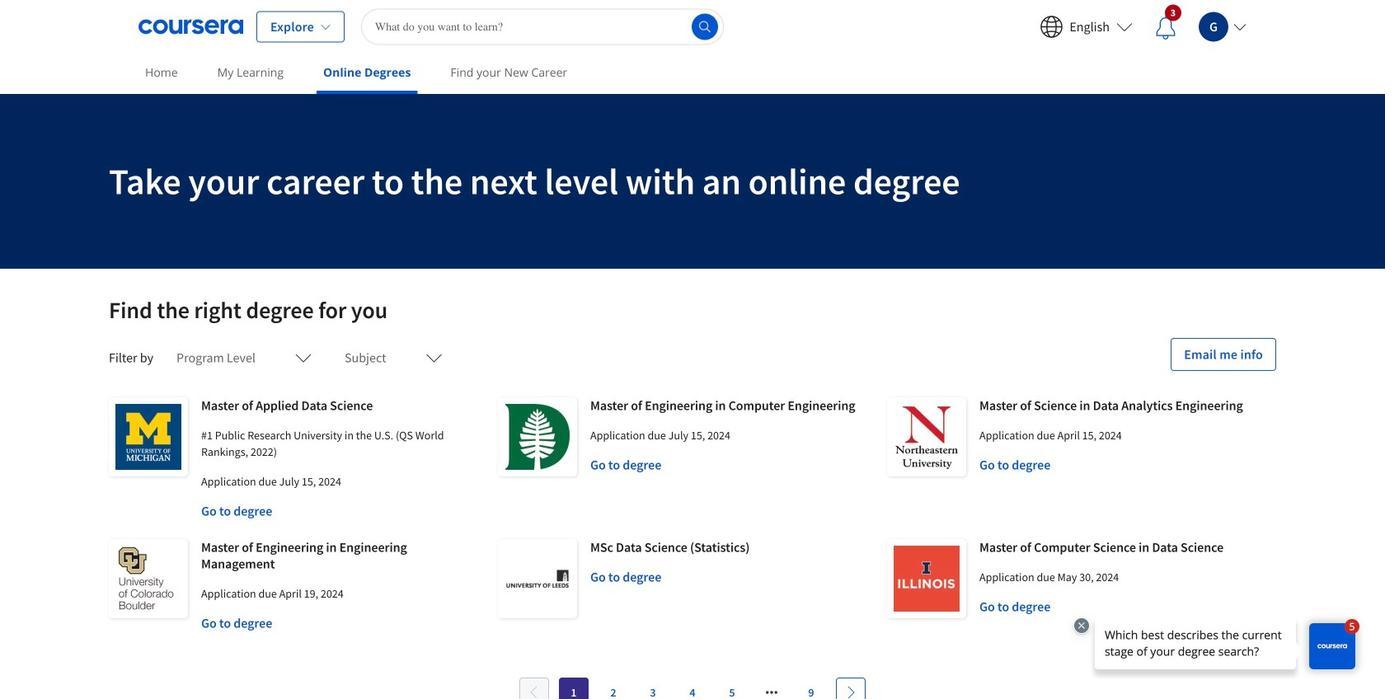Task type: describe. For each thing, give the bounding box(es) containing it.
go to next page image
[[845, 686, 858, 700]]

coursera image
[[139, 14, 243, 40]]

university of leeds image
[[498, 540, 577, 619]]



Task type: vqa. For each thing, say whether or not it's contained in the screenshot.
STEP
no



Task type: locate. For each thing, give the bounding box(es) containing it.
university of illinois at urbana-champaign image
[[888, 540, 967, 619]]

dartmouth college image
[[498, 398, 577, 477]]

university of michigan image
[[109, 398, 188, 477]]

None search field
[[361, 9, 724, 45]]

What do you want to learn? text field
[[361, 9, 724, 45]]

university of colorado boulder image
[[109, 540, 188, 619]]

northeastern university image
[[888, 398, 967, 477]]



